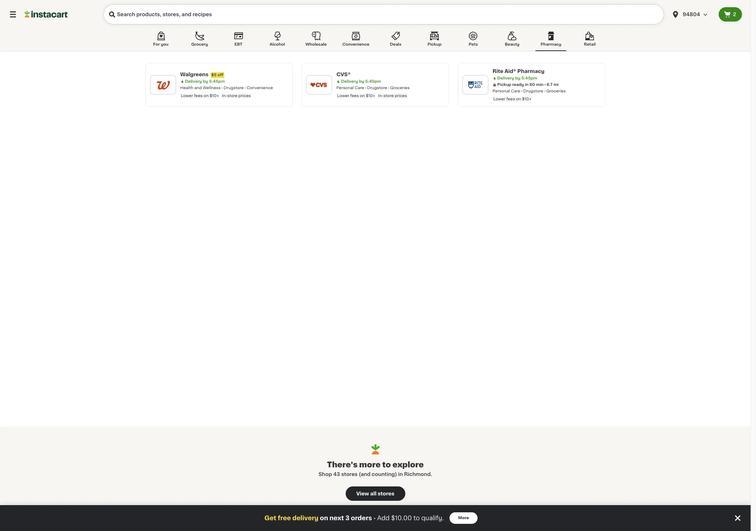 Task type: vqa. For each thing, say whether or not it's contained in the screenshot.
'stores' to the top
yes



Task type: describe. For each thing, give the bounding box(es) containing it.
0 horizontal spatial personal
[[337, 86, 354, 90]]

0 horizontal spatial delivery
[[185, 80, 202, 83]]

pickup ready in 60 min
[[498, 83, 544, 87]]

more
[[459, 516, 470, 520]]

2 horizontal spatial $10+
[[523, 97, 532, 101]]

in- for wellness
[[222, 94, 228, 98]]

alcohol button
[[262, 30, 293, 51]]

store for groceries
[[384, 94, 394, 98]]

lower for health
[[181, 94, 193, 98]]

you
[[161, 42, 169, 46]]

convenience button
[[340, 30, 373, 51]]

by for rite aid® pharmacy
[[516, 76, 521, 80]]

view all stores
[[357, 491, 395, 496]]

more
[[360, 461, 381, 469]]

health
[[180, 86, 194, 90]]

health and wellness drugstore convenience
[[180, 86, 273, 90]]

prices for drugstore
[[239, 94, 251, 98]]

retail button
[[575, 30, 606, 51]]

0 horizontal spatial drugstore
[[224, 86, 244, 90]]

view all stores button
[[346, 487, 406, 501]]

pharmacy button
[[536, 30, 567, 51]]

get free delivery on next 3 orders • add $10.00 to qualify.
[[265, 515, 444, 521]]

rite aid® pharmacy
[[493, 69, 545, 74]]

beauty button
[[497, 30, 528, 51]]

2 horizontal spatial lower
[[494, 97, 506, 101]]

to inside get free delivery on next 3 orders • add $10.00 to qualify.
[[414, 516, 420, 521]]

counting)
[[372, 472, 397, 477]]

1 94804 button from the left
[[668, 4, 720, 24]]

stores inside button
[[378, 491, 395, 496]]

0 horizontal spatial by
[[203, 80, 208, 83]]

and
[[195, 86, 202, 90]]

alcohol
[[270, 42, 285, 46]]

delivery by 5:45pm for rite aid® pharmacy
[[498, 76, 538, 80]]

5:45pm for rite aid® pharmacy
[[522, 76, 538, 80]]

grocery button
[[184, 30, 215, 51]]

5:45pm for cvs®
[[366, 80, 382, 83]]

by for cvs®
[[359, 80, 365, 83]]

ebt button
[[223, 30, 254, 51]]

cvs®
[[337, 72, 351, 77]]

deals button
[[381, 30, 412, 51]]

43
[[334, 472, 340, 477]]

$10+ for drugstore
[[366, 94, 376, 98]]

2 button
[[720, 7, 743, 22]]

delivery by 5:45pm for cvs®
[[341, 80, 382, 83]]

2 horizontal spatial drugstore
[[524, 89, 544, 93]]

view
[[357, 491, 370, 496]]

2 horizontal spatial fees
[[507, 97, 516, 101]]

6.7 mi
[[547, 83, 559, 87]]

0 horizontal spatial delivery by 5:45pm
[[185, 80, 225, 83]]

qualify.
[[422, 516, 444, 521]]

2 94804 button from the left
[[672, 4, 715, 24]]

lower fees on $10+
[[494, 97, 532, 101]]

$10.00
[[392, 516, 412, 521]]

$5
[[212, 73, 217, 77]]

grocery
[[191, 42, 208, 46]]

shop categories tab list
[[146, 30, 606, 51]]

for you button
[[146, 30, 176, 51]]

convenience inside button
[[343, 42, 370, 46]]

wholesale
[[306, 42, 327, 46]]

pickup for pickup ready in 60 min
[[498, 83, 512, 87]]

aid®
[[505, 69, 517, 74]]

cvs® logo image
[[310, 76, 329, 94]]

fees for and
[[194, 94, 203, 98]]

treatment tracker modal dialog
[[0, 505, 752, 531]]

walgreens logo image
[[154, 76, 173, 94]]

for you
[[153, 42, 169, 46]]

for
[[153, 42, 160, 46]]

ebt
[[235, 42, 243, 46]]



Task type: locate. For each thing, give the bounding box(es) containing it.
all
[[371, 491, 377, 496]]

explore
[[393, 461, 424, 469]]

min
[[537, 83, 544, 87]]

walgreens $5 off
[[180, 72, 224, 77]]

lower fees on $10+ in-store prices
[[181, 94, 251, 98], [338, 94, 408, 98]]

1 horizontal spatial drugstore
[[368, 86, 388, 90]]

delivery by 5:45pm
[[498, 76, 538, 80], [185, 80, 225, 83], [341, 80, 382, 83]]

94804 button
[[668, 4, 720, 24], [672, 4, 715, 24]]

delivery
[[293, 516, 319, 521]]

off
[[218, 73, 224, 77]]

store for drugstore
[[228, 94, 238, 98]]

richmond.
[[405, 472, 433, 477]]

0 horizontal spatial convenience
[[247, 86, 273, 90]]

(and
[[359, 472, 371, 477]]

0 vertical spatial to
[[383, 461, 391, 469]]

3
[[346, 516, 350, 521]]

fees down and
[[194, 94, 203, 98]]

drugstore
[[224, 86, 244, 90], [368, 86, 388, 90], [524, 89, 544, 93]]

fees down ready
[[507, 97, 516, 101]]

prices for groceries
[[395, 94, 408, 98]]

stores down there's
[[342, 472, 358, 477]]

store
[[228, 94, 238, 98], [384, 94, 394, 98]]

delivery down aid®
[[498, 76, 515, 80]]

stores
[[342, 472, 358, 477], [378, 491, 395, 496]]

lower down pickup ready in 60 min in the right top of the page
[[494, 97, 506, 101]]

0 vertical spatial convenience
[[343, 42, 370, 46]]

fees down cvs®
[[351, 94, 359, 98]]

2 lower fees on $10+ in-store prices from the left
[[338, 94, 408, 98]]

in
[[526, 83, 529, 87], [399, 472, 403, 477]]

personal care drugstore groceries down 60
[[493, 89, 567, 93]]

0 horizontal spatial 5:45pm
[[209, 80, 225, 83]]

0 horizontal spatial lower fees on $10+ in-store prices
[[181, 94, 251, 98]]

walgreens
[[180, 72, 209, 77]]

delivery by 5:45pm down cvs®
[[341, 80, 382, 83]]

None search field
[[104, 4, 665, 24]]

in left 60
[[526, 83, 529, 87]]

free
[[278, 516, 291, 521]]

2 in- from the left
[[379, 94, 384, 98]]

orders
[[351, 516, 372, 521]]

0 horizontal spatial fees
[[194, 94, 203, 98]]

1 in- from the left
[[222, 94, 228, 98]]

lower fees on $10+ in-store prices down wellness
[[181, 94, 251, 98]]

pickup inside button
[[428, 42, 442, 46]]

60
[[530, 83, 536, 87]]

0 vertical spatial pickup
[[428, 42, 442, 46]]

0 horizontal spatial $10+
[[210, 94, 219, 98]]

in down explore on the right of page
[[399, 472, 403, 477]]

personal care drugstore groceries down cvs®
[[337, 86, 410, 90]]

delivery by 5:45pm up ready
[[498, 76, 538, 80]]

on inside get free delivery on next 3 orders • add $10.00 to qualify.
[[320, 516, 328, 521]]

•
[[374, 515, 376, 521]]

0 horizontal spatial store
[[228, 94, 238, 98]]

mi
[[554, 83, 559, 87]]

2 horizontal spatial delivery by 5:45pm
[[498, 76, 538, 80]]

there's more to explore shop 43 stores (and counting) in richmond.
[[319, 461, 433, 477]]

1 horizontal spatial groceries
[[547, 89, 567, 93]]

to up counting)
[[383, 461, 391, 469]]

1 horizontal spatial prices
[[395, 94, 408, 98]]

shop
[[319, 472, 332, 477]]

$10+
[[210, 94, 219, 98], [366, 94, 376, 98], [523, 97, 532, 101]]

0 horizontal spatial groceries
[[391, 86, 410, 90]]

0 horizontal spatial to
[[383, 461, 391, 469]]

5:45pm
[[522, 76, 538, 80], [209, 80, 225, 83], [366, 80, 382, 83]]

1 horizontal spatial pickup
[[498, 83, 512, 87]]

0 horizontal spatial prices
[[239, 94, 251, 98]]

lower fees on $10+ in-store prices down cvs®
[[338, 94, 408, 98]]

lower down health
[[181, 94, 193, 98]]

wholesale button
[[301, 30, 332, 51]]

1 horizontal spatial personal care drugstore groceries
[[493, 89, 567, 93]]

1 horizontal spatial stores
[[378, 491, 395, 496]]

in-
[[222, 94, 228, 98], [379, 94, 384, 98]]

groceries
[[391, 86, 410, 90], [547, 89, 567, 93]]

1 horizontal spatial store
[[384, 94, 394, 98]]

1 vertical spatial convenience
[[247, 86, 273, 90]]

prices
[[239, 94, 251, 98], [395, 94, 408, 98]]

personal
[[337, 86, 354, 90], [493, 89, 510, 93]]

1 horizontal spatial by
[[359, 80, 365, 83]]

there's
[[327, 461, 358, 469]]

2 horizontal spatial delivery
[[498, 76, 515, 80]]

instacart image
[[24, 10, 68, 19]]

0 horizontal spatial personal care drugstore groceries
[[337, 86, 410, 90]]

pharmacy
[[541, 42, 562, 46], [518, 69, 545, 74]]

1 store from the left
[[228, 94, 238, 98]]

delivery by 5:45pm down walgreens $5 off
[[185, 80, 225, 83]]

1 lower fees on $10+ in-store prices from the left
[[181, 94, 251, 98]]

lower down cvs®
[[338, 94, 350, 98]]

pickup button
[[420, 30, 451, 51]]

care
[[355, 86, 365, 90], [511, 89, 521, 93]]

retail
[[585, 42, 596, 46]]

pets
[[469, 42, 479, 46]]

1 horizontal spatial lower fees on $10+ in-store prices
[[338, 94, 408, 98]]

2 horizontal spatial by
[[516, 76, 521, 80]]

1 vertical spatial pharmacy
[[518, 69, 545, 74]]

1 horizontal spatial 5:45pm
[[366, 80, 382, 83]]

0 vertical spatial pharmacy
[[541, 42, 562, 46]]

1 horizontal spatial to
[[414, 516, 420, 521]]

2 store from the left
[[384, 94, 394, 98]]

0 horizontal spatial pickup
[[428, 42, 442, 46]]

personal down cvs®
[[337, 86, 354, 90]]

personal up lower fees on $10+
[[493, 89, 510, 93]]

to right $10.00
[[414, 516, 420, 521]]

stores inside there's more to explore shop 43 stores (and counting) in richmond.
[[342, 472, 358, 477]]

pickup for pickup
[[428, 42, 442, 46]]

1 horizontal spatial convenience
[[343, 42, 370, 46]]

2 prices from the left
[[395, 94, 408, 98]]

view all stores link
[[346, 487, 406, 501]]

more button
[[450, 513, 478, 524]]

1 horizontal spatial $10+
[[366, 94, 376, 98]]

in inside there's more to explore shop 43 stores (and counting) in richmond.
[[399, 472, 403, 477]]

ready
[[513, 83, 525, 87]]

pharmacy inside button
[[541, 42, 562, 46]]

0 horizontal spatial care
[[355, 86, 365, 90]]

wellness
[[203, 86, 221, 90]]

1 horizontal spatial fees
[[351, 94, 359, 98]]

0 horizontal spatial in
[[399, 472, 403, 477]]

delivery down walgreens
[[185, 80, 202, 83]]

0 horizontal spatial stores
[[342, 472, 358, 477]]

1 horizontal spatial in-
[[379, 94, 384, 98]]

0 vertical spatial stores
[[342, 472, 358, 477]]

1 vertical spatial stores
[[378, 491, 395, 496]]

1 horizontal spatial personal
[[493, 89, 510, 93]]

delivery for cvs®
[[341, 80, 358, 83]]

1 vertical spatial to
[[414, 516, 420, 521]]

1 horizontal spatial in
[[526, 83, 529, 87]]

6.7
[[547, 83, 553, 87]]

1 horizontal spatial lower
[[338, 94, 350, 98]]

to
[[383, 461, 391, 469], [414, 516, 420, 521]]

lower fees on $10+ in-store prices for drugstore
[[338, 94, 408, 98]]

94804
[[684, 12, 701, 17]]

deals
[[390, 42, 402, 46]]

fees
[[194, 94, 203, 98], [351, 94, 359, 98], [507, 97, 516, 101]]

lower for personal
[[338, 94, 350, 98]]

stores right "all"
[[378, 491, 395, 496]]

0 horizontal spatial in-
[[222, 94, 228, 98]]

1 prices from the left
[[239, 94, 251, 98]]

Search field
[[104, 4, 665, 24]]

by
[[516, 76, 521, 80], [203, 80, 208, 83], [359, 80, 365, 83]]

convenience
[[343, 42, 370, 46], [247, 86, 273, 90]]

delivery down cvs®
[[341, 80, 358, 83]]

1 vertical spatial pickup
[[498, 83, 512, 87]]

rite aid® pharmacy logo image
[[467, 76, 485, 94]]

1 horizontal spatial care
[[511, 89, 521, 93]]

next
[[330, 516, 344, 521]]

$10+ for wellness
[[210, 94, 219, 98]]

1 horizontal spatial delivery by 5:45pm
[[341, 80, 382, 83]]

1 vertical spatial in
[[399, 472, 403, 477]]

2 horizontal spatial 5:45pm
[[522, 76, 538, 80]]

pets button
[[458, 30, 489, 51]]

0 horizontal spatial lower
[[181, 94, 193, 98]]

to inside there's more to explore shop 43 stores (and counting) in richmond.
[[383, 461, 391, 469]]

pickup
[[428, 42, 442, 46], [498, 83, 512, 87]]

fees for care
[[351, 94, 359, 98]]

get
[[265, 516, 277, 521]]

1 horizontal spatial delivery
[[341, 80, 358, 83]]

on
[[204, 94, 209, 98], [360, 94, 365, 98], [517, 97, 522, 101], [320, 516, 328, 521]]

lower
[[181, 94, 193, 98], [338, 94, 350, 98], [494, 97, 506, 101]]

delivery for rite aid® pharmacy
[[498, 76, 515, 80]]

in- for drugstore
[[379, 94, 384, 98]]

personal care drugstore groceries
[[337, 86, 410, 90], [493, 89, 567, 93]]

delivery
[[498, 76, 515, 80], [185, 80, 202, 83], [341, 80, 358, 83]]

add
[[378, 516, 390, 521]]

lower fees on $10+ in-store prices for wellness
[[181, 94, 251, 98]]

2
[[734, 12, 737, 17]]

0 vertical spatial in
[[526, 83, 529, 87]]

beauty
[[505, 42, 520, 46]]

rite
[[493, 69, 504, 74]]



